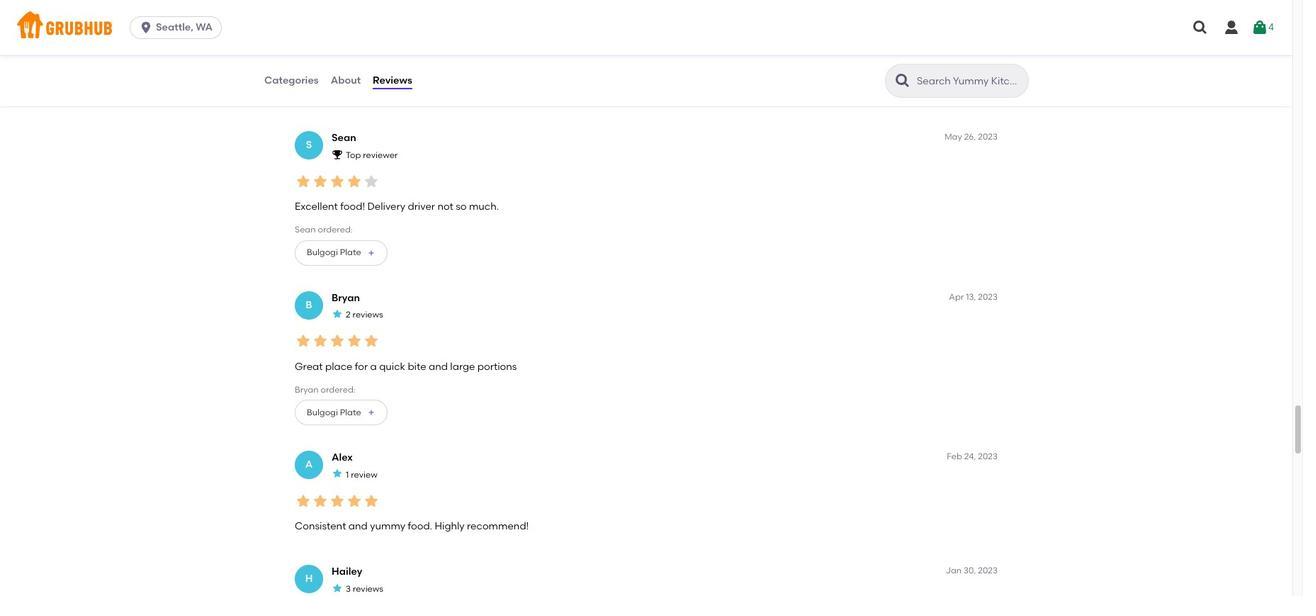 Task type: vqa. For each thing, say whether or not it's contained in the screenshot.
top pancakes
no



Task type: describe. For each thing, give the bounding box(es) containing it.
1 plus icon image from the top
[[367, 89, 375, 97]]

about
[[331, 74, 361, 86]]

24,
[[964, 452, 976, 462]]

3
[[346, 584, 351, 594]]

plus icon image for bryan
[[367, 408, 375, 417]]

much.
[[469, 201, 499, 213]]

great place for a quick bite and large portions
[[295, 360, 517, 373]]

0 vertical spatial ordered:
[[322, 65, 357, 75]]

b
[[306, 299, 312, 311]]

svg image inside seattle, wa button
[[139, 21, 153, 35]]

review
[[351, 470, 378, 480]]

10
[[332, 41, 342, 53]]

plate for bryan
[[340, 407, 361, 417]]

quick
[[379, 360, 405, 373]]

reviews button
[[372, 55, 413, 106]]

trophy icon image
[[332, 148, 343, 160]]

driver
[[408, 201, 435, 213]]

yummy
[[370, 520, 405, 532]]

sean ordered:
[[295, 225, 353, 235]]

0 vertical spatial and
[[429, 360, 448, 373]]

penny
[[295, 65, 320, 75]]

may 26, 2023
[[945, 132, 998, 142]]

2
[[346, 310, 351, 320]]

search icon image
[[894, 72, 911, 89]]

top
[[346, 150, 361, 160]]

sean for sean
[[332, 132, 356, 144]]

food.
[[408, 520, 432, 532]]

a
[[305, 459, 313, 471]]

wa
[[196, 21, 213, 33]]

so
[[456, 201, 467, 213]]

alex
[[332, 452, 353, 464]]

not
[[438, 201, 454, 213]]

penny ordered:
[[295, 65, 357, 75]]

4
[[1269, 21, 1274, 33]]

bulgogi for bryan
[[307, 407, 338, 417]]

portions
[[478, 360, 517, 373]]

about button
[[330, 55, 362, 106]]

excellent food! delivery driver not so much.
[[295, 201, 499, 213]]

2023 for excellent food! delivery driver not so much.
[[978, 132, 998, 142]]

for
[[355, 360, 368, 373]]

1 vertical spatial and
[[349, 520, 368, 532]]

categories button
[[264, 55, 319, 106]]

bulgogi plate for bryan
[[307, 407, 361, 417]]

place
[[325, 360, 353, 373]]

reviews for bryan
[[353, 310, 383, 320]]

highly
[[435, 520, 465, 532]]

large
[[450, 360, 475, 373]]

2023 for great place for a quick bite and large portions
[[978, 292, 998, 302]]

musubi
[[432, 88, 461, 98]]

hailey
[[332, 566, 362, 578]]

s
[[306, 139, 312, 151]]

bite
[[408, 360, 426, 373]]

bulgogi for sean
[[307, 247, 338, 257]]

7
[[295, 41, 300, 53]]

spam
[[405, 88, 430, 98]]

Search Yummy Kitchen search field
[[916, 74, 1024, 88]]

food!
[[340, 201, 365, 213]]

jan
[[946, 566, 962, 576]]

categories
[[264, 74, 319, 86]]



Task type: locate. For each thing, give the bounding box(es) containing it.
sean up trophy icon
[[332, 132, 356, 144]]

ordered: for sean
[[318, 225, 353, 235]]

svg image left seattle,
[[139, 21, 153, 35]]

2 svg image from the left
[[1252, 19, 1269, 36]]

2 vertical spatial plus icon image
[[367, 408, 375, 417]]

1 vertical spatial bulgogi plate
[[307, 247, 361, 257]]

spam musubi
[[405, 88, 461, 98]]

2 plate from the top
[[340, 247, 361, 257]]

2023 right 30,
[[978, 566, 998, 576]]

reviews for hailey
[[353, 584, 383, 594]]

0 vertical spatial bulgogi plate
[[307, 88, 361, 98]]

of
[[320, 41, 330, 53]]

2023 right 24,
[[978, 452, 998, 462]]

ordered: down food! at top
[[318, 225, 353, 235]]

plus icon image for sean
[[367, 249, 375, 257]]

2023
[[978, 132, 998, 142], [978, 292, 998, 302], [978, 452, 998, 462], [978, 566, 998, 576]]

1 bulgogi plate button from the top
[[295, 80, 387, 106]]

seattle,
[[156, 21, 193, 33]]

bryan
[[332, 292, 360, 304], [295, 385, 319, 395]]

spam musubi button
[[393, 80, 487, 106]]

1 vertical spatial ordered:
[[318, 225, 353, 235]]

reviews right "2"
[[353, 310, 383, 320]]

2 vertical spatial bulgogi
[[307, 407, 338, 417]]

4 button
[[1252, 15, 1274, 40]]

0 vertical spatial reviews
[[353, 310, 383, 320]]

plate
[[340, 88, 361, 98], [340, 247, 361, 257], [340, 407, 361, 417]]

2023 right 13,
[[978, 292, 998, 302]]

bryan ordered:
[[295, 385, 356, 395]]

2 vertical spatial plate
[[340, 407, 361, 417]]

consistent
[[295, 520, 346, 532]]

2 bulgogi plate from the top
[[307, 247, 361, 257]]

main navigation navigation
[[0, 0, 1293, 55]]

plate down about
[[340, 88, 361, 98]]

and right "bite"
[[429, 360, 448, 373]]

2 vertical spatial bulgogi plate button
[[295, 400, 387, 425]]

13,
[[966, 292, 976, 302]]

0 vertical spatial bulgogi plate button
[[295, 80, 387, 106]]

0 vertical spatial bryan
[[332, 292, 360, 304]]

1 horizontal spatial sean
[[332, 132, 356, 144]]

1 review
[[346, 470, 378, 480]]

bulgogi plate button down the bryan ordered:
[[295, 400, 387, 425]]

26,
[[964, 132, 976, 142]]

recommend!
[[467, 520, 529, 532]]

2 reviews from the top
[[353, 584, 383, 594]]

jan 30, 2023
[[946, 566, 998, 576]]

0 horizontal spatial svg image
[[139, 21, 153, 35]]

2 bulgogi from the top
[[307, 247, 338, 257]]

star icon image
[[295, 173, 312, 190], [312, 173, 329, 190], [329, 173, 346, 190], [346, 173, 363, 190], [363, 173, 380, 190], [332, 308, 343, 320], [295, 333, 312, 350], [312, 333, 329, 350], [329, 333, 346, 350], [346, 333, 363, 350], [363, 333, 380, 350], [332, 468, 343, 479], [295, 492, 312, 509], [312, 492, 329, 509], [329, 492, 346, 509], [346, 492, 363, 509], [363, 492, 380, 509], [332, 582, 343, 594]]

0 vertical spatial sean
[[332, 132, 356, 144]]

seattle, wa button
[[130, 16, 227, 39]]

reviews right 3
[[353, 584, 383, 594]]

1 reviews from the top
[[353, 310, 383, 320]]

3 plus icon image from the top
[[367, 408, 375, 417]]

1 vertical spatial plate
[[340, 247, 361, 257]]

bulgogi down penny ordered: on the left top of the page
[[307, 88, 338, 98]]

bulgogi plate for sean
[[307, 247, 361, 257]]

1 vertical spatial reviews
[[353, 584, 383, 594]]

bulgogi plate down sean ordered:
[[307, 247, 361, 257]]

2 plus icon image from the top
[[367, 249, 375, 257]]

bryan for bryan ordered:
[[295, 385, 319, 395]]

svg image left 4 button
[[1223, 19, 1240, 36]]

1 vertical spatial sean
[[295, 225, 316, 235]]

0 horizontal spatial svg image
[[1192, 19, 1209, 36]]

0 vertical spatial plate
[[340, 88, 361, 98]]

bulgogi plate down about
[[307, 88, 361, 98]]

3 reviews
[[346, 584, 383, 594]]

1 vertical spatial bulgogi plate button
[[295, 240, 387, 266]]

1 bulgogi plate from the top
[[307, 88, 361, 98]]

sean
[[332, 132, 356, 144], [295, 225, 316, 235]]

sean down excellent
[[295, 225, 316, 235]]

plate down sean ordered:
[[340, 247, 361, 257]]

0 horizontal spatial bryan
[[295, 385, 319, 395]]

bulgogi
[[307, 88, 338, 98], [307, 247, 338, 257], [307, 407, 338, 417]]

2023 for consistent and yummy food. highly recommend!
[[978, 452, 998, 462]]

bulgogi down the bryan ordered:
[[307, 407, 338, 417]]

1
[[346, 470, 349, 480]]

3 plate from the top
[[340, 407, 361, 417]]

h
[[305, 573, 313, 585]]

2 reviews
[[346, 310, 383, 320]]

2 bulgogi plate button from the top
[[295, 240, 387, 266]]

reviews
[[353, 310, 383, 320], [353, 584, 383, 594]]

3 bulgogi plate from the top
[[307, 407, 361, 417]]

bulgogi plate button
[[295, 80, 387, 106], [295, 240, 387, 266], [295, 400, 387, 425]]

3 2023 from the top
[[978, 452, 998, 462]]

1 vertical spatial bulgogi
[[307, 247, 338, 257]]

plus icon image down delivery at top
[[367, 249, 375, 257]]

bulgogi plate button for bryan
[[295, 400, 387, 425]]

sean for sean ordered:
[[295, 225, 316, 235]]

ordered: down place
[[321, 385, 356, 395]]

ordered: down 10
[[322, 65, 357, 75]]

ordered: for bryan
[[321, 385, 356, 395]]

svg image
[[1223, 19, 1240, 36], [139, 21, 153, 35]]

svg image inside 4 button
[[1252, 19, 1269, 36]]

3 bulgogi from the top
[[307, 407, 338, 417]]

feb 24, 2023
[[947, 452, 998, 462]]

bulgogi plate
[[307, 88, 361, 98], [307, 247, 361, 257], [307, 407, 361, 417]]

1 horizontal spatial svg image
[[1223, 19, 1240, 36]]

1 plate from the top
[[340, 88, 361, 98]]

excellent
[[295, 201, 338, 213]]

feb
[[947, 452, 962, 462]]

bulgogi plate down the bryan ordered:
[[307, 407, 361, 417]]

seattle, wa
[[156, 21, 213, 33]]

1 horizontal spatial and
[[429, 360, 448, 373]]

delivery
[[367, 201, 405, 213]]

a
[[370, 360, 377, 373]]

plate down the bryan ordered:
[[340, 407, 361, 417]]

bulgogi down sean ordered:
[[307, 247, 338, 257]]

2023 right 26,
[[978, 132, 998, 142]]

and left yummy
[[349, 520, 368, 532]]

0 vertical spatial plus icon image
[[367, 89, 375, 97]]

30,
[[964, 566, 976, 576]]

0 vertical spatial bulgogi
[[307, 88, 338, 98]]

plus icon image
[[367, 89, 375, 97], [367, 249, 375, 257], [367, 408, 375, 417]]

0 horizontal spatial and
[[349, 520, 368, 532]]

reviews
[[373, 74, 412, 86]]

bryan for bryan
[[332, 292, 360, 304]]

7 out of 10
[[295, 41, 342, 53]]

1 vertical spatial plus icon image
[[367, 249, 375, 257]]

2 vertical spatial bulgogi plate
[[307, 407, 361, 417]]

top reviewer
[[346, 150, 398, 160]]

2 2023 from the top
[[978, 292, 998, 302]]

bulgogi plate button down sean ordered:
[[295, 240, 387, 266]]

ordered:
[[322, 65, 357, 75], [318, 225, 353, 235], [321, 385, 356, 395]]

plus icon image down reviews
[[367, 89, 375, 97]]

and
[[429, 360, 448, 373], [349, 520, 368, 532]]

1 bulgogi from the top
[[307, 88, 338, 98]]

0 horizontal spatial sean
[[295, 225, 316, 235]]

may
[[945, 132, 962, 142]]

bryan up "2"
[[332, 292, 360, 304]]

consistent and yummy food. highly recommend!
[[295, 520, 529, 532]]

2 vertical spatial ordered:
[[321, 385, 356, 395]]

svg image
[[1192, 19, 1209, 36], [1252, 19, 1269, 36]]

reviewer
[[363, 150, 398, 160]]

1 svg image from the left
[[1192, 19, 1209, 36]]

bryan down "great"
[[295, 385, 319, 395]]

bulgogi plate button down penny ordered: on the left top of the page
[[295, 80, 387, 106]]

1 vertical spatial bryan
[[295, 385, 319, 395]]

plate for sean
[[340, 247, 361, 257]]

3 bulgogi plate button from the top
[[295, 400, 387, 425]]

1 2023 from the top
[[978, 132, 998, 142]]

apr
[[949, 292, 964, 302]]

out
[[302, 41, 318, 53]]

1 horizontal spatial svg image
[[1252, 19, 1269, 36]]

plus icon image down a
[[367, 408, 375, 417]]

4 2023 from the top
[[978, 566, 998, 576]]

1 horizontal spatial bryan
[[332, 292, 360, 304]]

apr 13, 2023
[[949, 292, 998, 302]]

bulgogi plate button for sean
[[295, 240, 387, 266]]

great
[[295, 360, 323, 373]]



